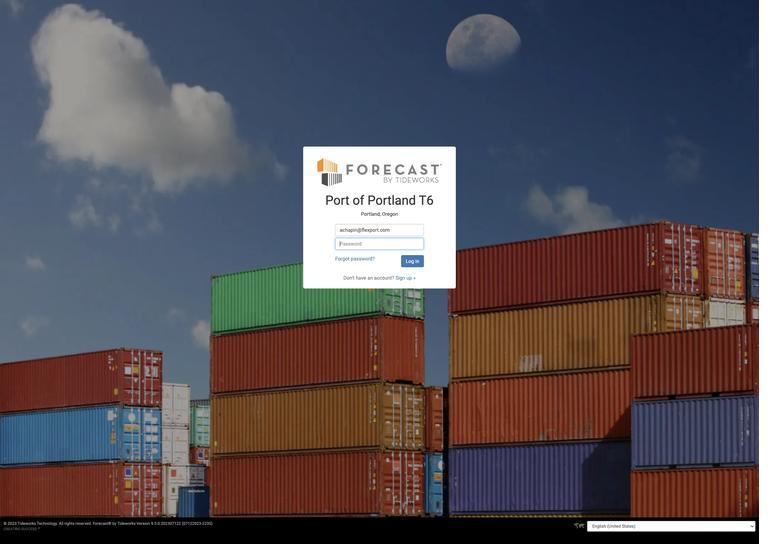 Task type: describe. For each thing, give the bounding box(es) containing it.
portland,
[[361, 211, 381, 217]]

account?
[[374, 275, 395, 281]]

(07122023-
[[182, 522, 202, 526]]

reserved.
[[76, 522, 92, 526]]

forecast® by tideworks image
[[318, 157, 442, 187]]

port
[[326, 193, 350, 208]]

©
[[4, 522, 7, 526]]

2023
[[8, 522, 17, 526]]

success
[[21, 528, 37, 531]]

by
[[112, 522, 116, 526]]

up
[[407, 275, 412, 281]]

port of portland t6 portland, oregon
[[326, 193, 434, 217]]

creating
[[4, 528, 20, 531]]

all
[[59, 522, 64, 526]]

of
[[353, 193, 365, 208]]

don't
[[344, 275, 355, 281]]

portland
[[368, 193, 416, 208]]

log in button
[[401, 255, 424, 268]]

© 2023 tideworks technology. all rights reserved. forecast® by tideworks version 9.5.0.202307122 (07122023-2235) creating success ℠
[[4, 522, 213, 531]]

1 tideworks from the left
[[18, 522, 36, 526]]

2235)
[[202, 522, 213, 526]]

9.5.0.202307122
[[151, 522, 181, 526]]

in
[[416, 259, 420, 264]]

forecast®
[[93, 522, 111, 526]]

Password password field
[[335, 238, 424, 250]]

have
[[356, 275, 366, 281]]

don't have an account? sign up »
[[344, 275, 416, 281]]



Task type: vqa. For each thing, say whether or not it's contained in the screenshot.
All
yes



Task type: locate. For each thing, give the bounding box(es) containing it.
sign up » link
[[396, 275, 416, 281]]

2 tideworks from the left
[[117, 522, 136, 526]]

0 horizontal spatial tideworks
[[18, 522, 36, 526]]

»
[[413, 275, 416, 281]]

oregon
[[382, 211, 398, 217]]

forgot password? log in
[[335, 256, 420, 264]]

1 horizontal spatial tideworks
[[117, 522, 136, 526]]

version
[[137, 522, 150, 526]]

password?
[[351, 256, 375, 262]]

log
[[406, 259, 414, 264]]

t6
[[419, 193, 434, 208]]

tideworks right by
[[117, 522, 136, 526]]

tideworks
[[18, 522, 36, 526], [117, 522, 136, 526]]

forgot
[[335, 256, 350, 262]]

sign
[[396, 275, 405, 281]]

℠
[[38, 528, 40, 531]]

an
[[368, 275, 373, 281]]

tideworks up success
[[18, 522, 36, 526]]

Email or username text field
[[335, 224, 424, 236]]

forgot password? link
[[335, 256, 375, 262]]

rights
[[64, 522, 75, 526]]

technology.
[[37, 522, 58, 526]]



